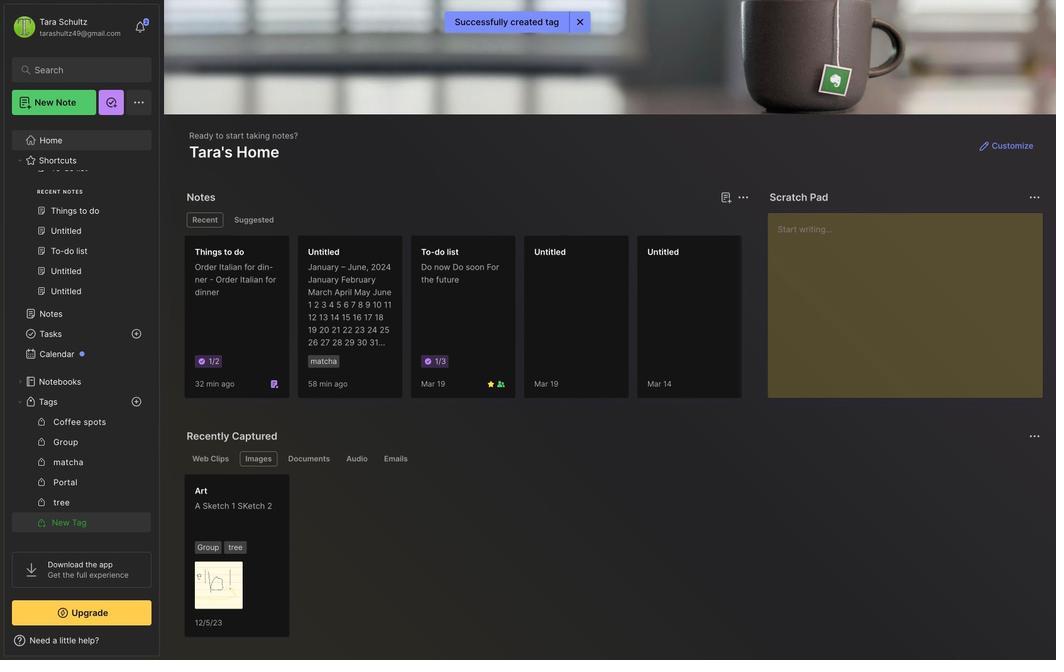 Task type: vqa. For each thing, say whether or not it's contained in the screenshot.
tree at the left of page within the Main element
yes



Task type: describe. For each thing, give the bounding box(es) containing it.
click to collapse image
[[159, 637, 168, 652]]

1 more actions image from the top
[[1028, 190, 1043, 205]]

WHAT'S NEW field
[[4, 631, 159, 651]]

more actions image
[[736, 190, 751, 205]]

none search field inside main element
[[35, 62, 135, 77]]

Search text field
[[35, 64, 135, 76]]

2 tab list from the top
[[187, 452, 1039, 467]]



Task type: locate. For each thing, give the bounding box(es) containing it.
More actions field
[[735, 189, 752, 206], [1026, 189, 1044, 206], [1026, 428, 1044, 445]]

expand notebooks image
[[16, 378, 24, 385]]

row group
[[184, 235, 1056, 406]]

1 group from the top
[[12, 158, 151, 309]]

more actions image
[[1028, 190, 1043, 205], [1028, 429, 1043, 444]]

0 vertical spatial more actions image
[[1028, 190, 1043, 205]]

1 vertical spatial more actions image
[[1028, 429, 1043, 444]]

2 more actions image from the top
[[1028, 429, 1043, 444]]

0 vertical spatial tab list
[[187, 213, 747, 228]]

expand tags image
[[16, 398, 24, 406]]

Account field
[[12, 14, 121, 40]]

tab list
[[187, 213, 747, 228], [187, 452, 1039, 467]]

alert
[[445, 11, 591, 33]]

group
[[12, 158, 151, 309], [12, 412, 151, 533]]

1 vertical spatial tab list
[[187, 452, 1039, 467]]

1 tab list from the top
[[187, 213, 747, 228]]

2 group from the top
[[12, 412, 151, 533]]

Start writing… text field
[[778, 213, 1043, 388]]

thumbnail image
[[195, 562, 243, 609]]

main element
[[0, 0, 163, 660]]

0 vertical spatial group
[[12, 158, 151, 309]]

None search field
[[35, 62, 135, 77]]

tree
[[4, 123, 159, 580]]

tab
[[187, 213, 224, 228], [229, 213, 280, 228], [187, 452, 235, 467], [240, 452, 278, 467], [283, 452, 336, 467], [341, 452, 373, 467], [379, 452, 414, 467]]

1 vertical spatial group
[[12, 412, 151, 533]]

tree inside main element
[[4, 123, 159, 580]]



